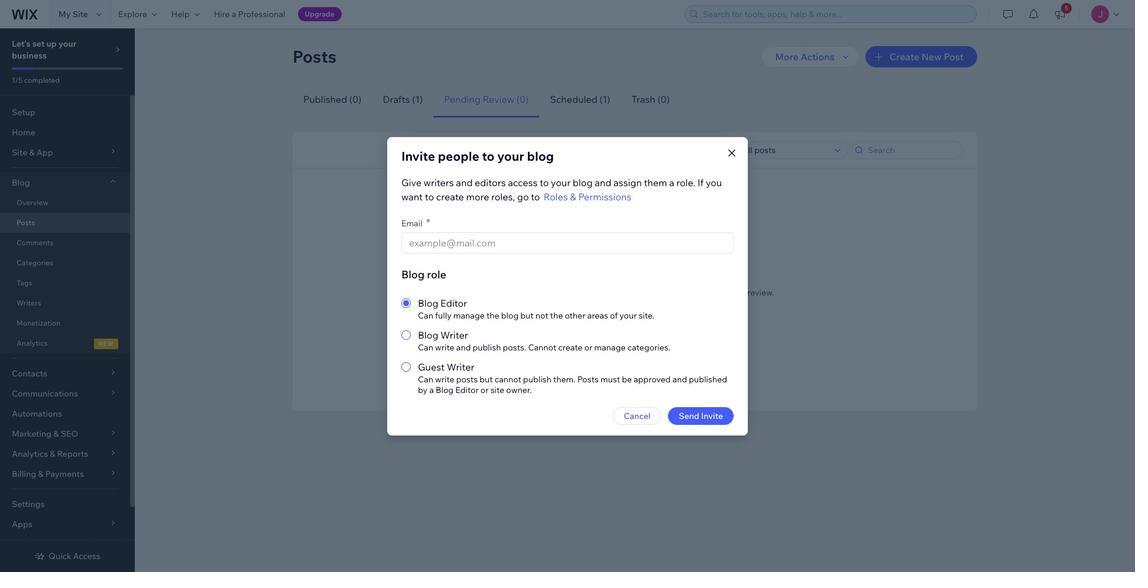 Task type: vqa. For each thing, say whether or not it's contained in the screenshot.
Hire A Professional link
yes



Task type: describe. For each thing, give the bounding box(es) containing it.
2 the from the left
[[550, 310, 563, 321]]

categories
[[17, 258, 53, 267]]

blog inside guest writer can write posts but cannot publish them. posts must be approved and published by a blog editor or site owner.
[[436, 385, 454, 395]]

or inside blog writer can write and publish posts. cannot create or manage categories.
[[585, 342, 593, 353]]

cannot
[[528, 342, 557, 353]]

to up editors
[[482, 148, 495, 164]]

by:
[[718, 145, 729, 155]]

publish inside blog writer can write and publish posts. cannot create or manage categories.
[[473, 342, 501, 353]]

can for guest writer
[[418, 374, 433, 385]]

scheduled (1) button
[[540, 82, 621, 118]]

guest inside "button"
[[633, 309, 659, 321]]

site.
[[639, 310, 655, 321]]

quick
[[49, 551, 71, 562]]

must
[[601, 374, 620, 385]]

manage inside blog editor can fully manage the blog but not the other areas of your site.
[[454, 310, 485, 321]]

and up more
[[456, 177, 473, 188]]

drafts (1)
[[383, 93, 423, 105]]

let's set up your business
[[12, 38, 76, 61]]

1 horizontal spatial posts
[[293, 46, 337, 67]]

post
[[944, 51, 964, 63]]

1/5 completed
[[12, 76, 60, 85]]

email *
[[402, 216, 430, 229]]

comments link
[[0, 233, 130, 253]]

send
[[679, 411, 700, 421]]

published (0) button
[[293, 82, 372, 118]]

blog button
[[0, 173, 130, 193]]

upgrade button
[[298, 7, 342, 21]]

for
[[716, 287, 727, 298]]

1 the from the left
[[487, 310, 500, 321]]

publish inside guest writer can write posts but cannot publish them. posts must be approved and published by a blog editor or site owner.
[[523, 374, 552, 385]]

monetization
[[17, 319, 61, 328]]

not
[[536, 310, 549, 321]]

2 (0) from the left
[[517, 93, 529, 105]]

published
[[303, 93, 347, 105]]

create new post button
[[866, 46, 978, 67]]

assign
[[614, 177, 642, 188]]

option group containing blog editor
[[402, 296, 734, 395]]

home link
[[0, 122, 130, 143]]

hire
[[214, 9, 230, 20]]

settings
[[12, 499, 45, 510]]

your up "areas"
[[584, 287, 601, 298]]

role.
[[677, 177, 696, 188]]

approved
[[634, 374, 671, 385]]

blog inside blog editor can fully manage the blog but not the other areas of your site.
[[501, 310, 519, 321]]

drafts
[[383, 93, 410, 105]]

analytics
[[17, 339, 48, 348]]

to right writer
[[574, 287, 582, 298]]

give
[[402, 177, 422, 188]]

posts.
[[503, 342, 527, 353]]

new
[[98, 340, 114, 348]]

roles & permissions
[[544, 191, 632, 203]]

your inside let's set up your business
[[59, 38, 76, 49]]

them.
[[554, 374, 576, 385]]

areas
[[588, 310, 608, 321]]

people
[[438, 148, 479, 164]]

write for guest
[[435, 374, 455, 385]]

can
[[648, 287, 662, 298]]

create new post
[[890, 51, 964, 63]]

my
[[59, 9, 71, 20]]

invite a guest writer
[[599, 309, 689, 321]]

can for blog writer
[[418, 342, 433, 353]]

and inside guest writer can write posts but cannot publish them. posts must be approved and published by a blog editor or site owner.
[[673, 374, 687, 385]]

create
[[890, 51, 920, 63]]

scheduled (1)
[[550, 93, 611, 105]]

&
[[570, 191, 576, 203]]

pending review (0) button
[[434, 82, 540, 118]]

blog editor can fully manage the blog but not the other areas of your site.
[[418, 297, 655, 321]]

set
[[32, 38, 45, 49]]

your inside give writers and editors access to your blog and assign them a role. if you want to create more roles, go to
[[551, 177, 571, 188]]

invite for invite a guest writer
[[599, 309, 623, 321]]

(0) for trash (0)
[[658, 93, 670, 105]]

you
[[706, 177, 722, 188]]

and up the permissions
[[595, 177, 612, 188]]

to right 'go'
[[531, 191, 540, 203]]

a for hire a professional
[[232, 9, 236, 20]]

invite inside button
[[702, 411, 723, 421]]

help button
[[164, 0, 207, 28]]

professional
[[238, 9, 285, 20]]

filter by:
[[696, 145, 729, 155]]

blog writer can write and publish posts. cannot create or manage categories.
[[418, 329, 671, 353]]

new
[[922, 51, 942, 63]]

want
[[402, 191, 423, 203]]

writers link
[[0, 293, 130, 313]]

cms link
[[0, 535, 130, 555]]

go
[[517, 191, 529, 203]]

roles & permissions button
[[544, 190, 632, 204]]

hire a professional
[[214, 9, 285, 20]]

of
[[610, 310, 618, 321]]

editors
[[475, 177, 506, 188]]

1 horizontal spatial site
[[603, 287, 617, 298]]

1 horizontal spatial posts
[[693, 287, 714, 298]]

*
[[426, 216, 430, 229]]

Search field
[[865, 142, 959, 159]]

editor inside blog editor can fully manage the blog but not the other areas of your site.
[[441, 297, 467, 309]]

be
[[622, 374, 632, 385]]

pending
[[444, 93, 481, 105]]

can for blog editor
[[418, 310, 433, 321]]

(0) for published (0)
[[349, 93, 362, 105]]

invite people to your blog
[[402, 148, 554, 164]]

settings link
[[0, 494, 130, 515]]

other
[[565, 310, 586, 321]]

tab list containing published (0)
[[293, 82, 963, 118]]

blog role
[[402, 268, 447, 281]]

writer inside "button"
[[662, 309, 689, 321]]

overview link
[[0, 193, 130, 213]]

invite for invite people to your blog
[[402, 148, 435, 164]]

a inside guest writer can write posts but cannot publish them. posts must be approved and published by a blog editor or site owner.
[[430, 385, 434, 395]]

posts inside sidebar element
[[17, 218, 35, 227]]

if
[[698, 177, 704, 188]]

help
[[171, 9, 190, 20]]

posts link
[[0, 213, 130, 233]]



Task type: locate. For each thing, give the bounding box(es) containing it.
and inside blog writer can write and publish posts. cannot create or manage categories.
[[456, 342, 471, 353]]

can inside blog editor can fully manage the blog but not the other areas of your site.
[[418, 310, 433, 321]]

or inside guest writer can write posts but cannot publish them. posts must be approved and published by a blog editor or site owner.
[[481, 385, 489, 395]]

write right "by"
[[435, 374, 455, 385]]

2 (1) from the left
[[600, 93, 611, 105]]

invite left guest
[[496, 287, 517, 298]]

1 vertical spatial editor
[[456, 385, 479, 395]]

let's
[[12, 38, 31, 49]]

and left posts.
[[456, 342, 471, 353]]

1 vertical spatial write
[[435, 374, 455, 385]]

0 horizontal spatial or
[[481, 385, 489, 395]]

publish left them.
[[523, 374, 552, 385]]

1 vertical spatial or
[[481, 385, 489, 395]]

or left cannot in the bottom left of the page
[[481, 385, 489, 395]]

editor left cannot in the bottom left of the page
[[456, 385, 479, 395]]

the
[[487, 310, 500, 321], [550, 310, 563, 321]]

blog right "by"
[[436, 385, 454, 395]]

so
[[618, 287, 627, 298]]

my site
[[59, 9, 88, 20]]

tab list
[[293, 82, 963, 118]]

blog inside blog editor can fully manage the blog but not the other areas of your site.
[[418, 297, 439, 309]]

invite up give
[[402, 148, 435, 164]]

a for invite a guest writer to your site so they can submit posts for your review.
[[519, 287, 524, 298]]

writer for blog writer
[[441, 329, 468, 341]]

and
[[456, 177, 473, 188], [595, 177, 612, 188], [456, 342, 471, 353], [673, 374, 687, 385]]

manage
[[454, 310, 485, 321], [595, 342, 626, 353]]

posts left must
[[578, 374, 599, 385]]

writer
[[550, 287, 572, 298]]

them
[[644, 177, 667, 188]]

0 vertical spatial or
[[585, 342, 593, 353]]

5
[[1065, 4, 1069, 12]]

blog left not on the bottom of page
[[501, 310, 519, 321]]

0 horizontal spatial posts
[[456, 374, 478, 385]]

tags
[[17, 279, 32, 287]]

automations link
[[0, 404, 130, 424]]

drafts (1) button
[[372, 82, 434, 118]]

1 horizontal spatial blog
[[527, 148, 554, 164]]

blog down "fully" in the bottom left of the page
[[418, 329, 439, 341]]

Search for tools, apps, help & more... field
[[700, 6, 973, 22]]

automations
[[12, 409, 62, 419]]

1 vertical spatial blog
[[573, 177, 593, 188]]

write inside blog writer can write and publish posts. cannot create or manage categories.
[[435, 342, 455, 353]]

comments
[[17, 238, 53, 247]]

site
[[73, 9, 88, 20]]

0 vertical spatial posts
[[293, 46, 337, 67]]

writers
[[424, 177, 454, 188]]

a right hire
[[232, 9, 236, 20]]

your right for
[[729, 287, 746, 298]]

or
[[585, 342, 593, 353], [481, 385, 489, 395]]

the left not on the bottom of page
[[487, 310, 500, 321]]

hire a professional link
[[207, 0, 292, 28]]

0 horizontal spatial manage
[[454, 310, 485, 321]]

0 horizontal spatial the
[[487, 310, 500, 321]]

publish
[[473, 342, 501, 353], [523, 374, 552, 385]]

1 vertical spatial guest
[[418, 361, 445, 373]]

trash
[[632, 93, 656, 105]]

write down "fully" in the bottom left of the page
[[435, 342, 455, 353]]

to up roles
[[540, 177, 549, 188]]

option group
[[402, 296, 734, 395]]

0 vertical spatial site
[[603, 287, 617, 298]]

posts
[[293, 46, 337, 67], [17, 218, 35, 227], [578, 374, 599, 385]]

blog inside blog writer can write and publish posts. cannot create or manage categories.
[[418, 329, 439, 341]]

write inside guest writer can write posts but cannot publish them. posts must be approved and published by a blog editor or site owner.
[[435, 374, 455, 385]]

1 can from the top
[[418, 310, 433, 321]]

quick access button
[[34, 551, 100, 562]]

permissions
[[579, 191, 632, 203]]

invite a guest writer to your site so they can submit posts for your review.
[[496, 287, 774, 298]]

your
[[59, 38, 76, 49], [498, 148, 524, 164], [551, 177, 571, 188], [584, 287, 601, 298], [729, 287, 746, 298], [620, 310, 637, 321]]

or down "areas"
[[585, 342, 593, 353]]

1 (0) from the left
[[349, 93, 362, 105]]

1 horizontal spatial the
[[550, 310, 563, 321]]

business
[[12, 50, 47, 61]]

writer inside guest writer can write posts but cannot publish them. posts must be approved and published by a blog editor or site owner.
[[447, 361, 475, 373]]

blog up the overview
[[12, 177, 30, 188]]

writers
[[17, 299, 41, 308]]

posts down the overview
[[17, 218, 35, 227]]

upgrade
[[305, 9, 335, 18]]

0 vertical spatial writer
[[662, 309, 689, 321]]

(0) right "review"
[[517, 93, 529, 105]]

1 vertical spatial can
[[418, 342, 433, 353]]

1 (1) from the left
[[412, 93, 423, 105]]

up
[[46, 38, 57, 49]]

2 vertical spatial posts
[[578, 374, 599, 385]]

create inside blog writer can write and publish posts. cannot create or manage categories.
[[558, 342, 583, 353]]

0 horizontal spatial posts
[[17, 218, 35, 227]]

create down the writers
[[436, 191, 464, 203]]

setup
[[12, 107, 35, 118]]

0 horizontal spatial create
[[436, 191, 464, 203]]

and right approved
[[673, 374, 687, 385]]

a left guest
[[519, 287, 524, 298]]

access
[[508, 177, 538, 188]]

guest down they
[[633, 309, 659, 321]]

owner.
[[506, 385, 532, 395]]

invite inside "button"
[[599, 309, 623, 321]]

posts inside guest writer can write posts but cannot publish them. posts must be approved and published by a blog editor or site owner.
[[456, 374, 478, 385]]

a left role.
[[670, 177, 675, 188]]

cancel button
[[613, 407, 661, 425]]

blog
[[12, 177, 30, 188], [402, 268, 425, 281], [418, 297, 439, 309], [418, 329, 439, 341], [436, 385, 454, 395]]

blog left role
[[402, 268, 425, 281]]

(1) right drafts
[[412, 93, 423, 105]]

role
[[427, 268, 447, 281]]

create inside give writers and editors access to your blog and assign them a role. if you want to create more roles, go to
[[436, 191, 464, 203]]

(1) right scheduled
[[600, 93, 611, 105]]

1 horizontal spatial manage
[[595, 342, 626, 353]]

1 vertical spatial but
[[480, 374, 493, 385]]

0 vertical spatial editor
[[441, 297, 467, 309]]

give writers and editors access to your blog and assign them a role. if you want to create more roles, go to
[[402, 177, 722, 203]]

can inside blog writer can write and publish posts. cannot create or manage categories.
[[418, 342, 433, 353]]

0 vertical spatial create
[[436, 191, 464, 203]]

0 vertical spatial blog
[[527, 148, 554, 164]]

to down the writers
[[425, 191, 434, 203]]

2 horizontal spatial blog
[[573, 177, 593, 188]]

2 vertical spatial blog
[[501, 310, 519, 321]]

create right cannot
[[558, 342, 583, 353]]

editor inside guest writer can write posts but cannot publish them. posts must be approved and published by a blog editor or site owner.
[[456, 385, 479, 395]]

overview
[[17, 198, 48, 207]]

pending review (0)
[[444, 93, 529, 105]]

1 vertical spatial posts
[[456, 374, 478, 385]]

editor up "fully" in the bottom left of the page
[[441, 297, 467, 309]]

tags link
[[0, 273, 130, 293]]

fully
[[435, 310, 452, 321]]

guest up "by"
[[418, 361, 445, 373]]

1 horizontal spatial or
[[585, 342, 593, 353]]

1 horizontal spatial (0)
[[517, 93, 529, 105]]

create
[[436, 191, 464, 203], [558, 342, 583, 353]]

guest inside guest writer can write posts but cannot publish them. posts must be approved and published by a blog editor or site owner.
[[418, 361, 445, 373]]

the right not on the bottom of page
[[550, 310, 563, 321]]

a for invite a guest writer
[[626, 309, 631, 321]]

blog for blog role
[[402, 268, 425, 281]]

0 horizontal spatial blog
[[501, 310, 519, 321]]

1 vertical spatial publish
[[523, 374, 552, 385]]

2 vertical spatial can
[[418, 374, 433, 385]]

0 horizontal spatial (1)
[[412, 93, 423, 105]]

(0) inside 'button'
[[658, 93, 670, 105]]

0 horizontal spatial site
[[491, 385, 505, 395]]

published
[[689, 374, 728, 385]]

invite right send
[[702, 411, 723, 421]]

send invite
[[679, 411, 723, 421]]

(0) right published at left
[[349, 93, 362, 105]]

(1) for scheduled (1)
[[600, 93, 611, 105]]

site left so
[[603, 287, 617, 298]]

0 horizontal spatial (0)
[[349, 93, 362, 105]]

invite for invite a guest writer to your site so they can submit posts for your review.
[[496, 287, 517, 298]]

posts inside guest writer can write posts but cannot publish them. posts must be approved and published by a blog editor or site owner.
[[578, 374, 599, 385]]

2 horizontal spatial posts
[[578, 374, 599, 385]]

1 horizontal spatial (1)
[[600, 93, 611, 105]]

3 (0) from the left
[[658, 93, 670, 105]]

blog for blog
[[12, 177, 30, 188]]

explore
[[118, 9, 147, 20]]

site inside guest writer can write posts but cannot publish them. posts must be approved and published by a blog editor or site owner.
[[491, 385, 505, 395]]

1 vertical spatial site
[[491, 385, 505, 395]]

3 can from the top
[[418, 374, 433, 385]]

writer
[[662, 309, 689, 321], [441, 329, 468, 341], [447, 361, 475, 373]]

a inside "button"
[[626, 309, 631, 321]]

completed
[[24, 76, 60, 85]]

a right of
[[626, 309, 631, 321]]

None field
[[739, 142, 832, 159]]

0 vertical spatial manage
[[454, 310, 485, 321]]

0 vertical spatial publish
[[473, 342, 501, 353]]

posts down upgrade button
[[293, 46, 337, 67]]

1 horizontal spatial create
[[558, 342, 583, 353]]

site
[[603, 287, 617, 298], [491, 385, 505, 395]]

1 write from the top
[[435, 342, 455, 353]]

by
[[418, 385, 428, 395]]

posts
[[693, 287, 714, 298], [456, 374, 478, 385]]

your inside blog editor can fully manage the blog but not the other areas of your site.
[[620, 310, 637, 321]]

blog for blog writer can write and publish posts. cannot create or manage categories.
[[418, 329, 439, 341]]

cannot
[[495, 374, 522, 385]]

0 horizontal spatial but
[[480, 374, 493, 385]]

invite down so
[[599, 309, 623, 321]]

blog up "roles & permissions" button
[[573, 177, 593, 188]]

manage right "fully" in the bottom left of the page
[[454, 310, 485, 321]]

access
[[73, 551, 100, 562]]

2 write from the top
[[435, 374, 455, 385]]

can
[[418, 310, 433, 321], [418, 342, 433, 353], [418, 374, 433, 385]]

published (0)
[[303, 93, 362, 105]]

sidebar element
[[0, 28, 135, 573]]

manage inside blog writer can write and publish posts. cannot create or manage categories.
[[595, 342, 626, 353]]

blog for blog editor can fully manage the blog but not the other areas of your site.
[[418, 297, 439, 309]]

your up access
[[498, 148, 524, 164]]

0 vertical spatial guest
[[633, 309, 659, 321]]

a right "by"
[[430, 385, 434, 395]]

1 vertical spatial writer
[[441, 329, 468, 341]]

email
[[402, 218, 423, 229]]

guest
[[526, 287, 548, 298]]

1/5
[[12, 76, 23, 85]]

editor
[[441, 297, 467, 309], [456, 385, 479, 395]]

Email email field
[[406, 233, 730, 253]]

to
[[482, 148, 495, 164], [540, 177, 549, 188], [425, 191, 434, 203], [531, 191, 540, 203], [574, 287, 582, 298]]

invite
[[402, 148, 435, 164], [496, 287, 517, 298], [599, 309, 623, 321], [702, 411, 723, 421]]

your right up
[[59, 38, 76, 49]]

blog inside dropdown button
[[12, 177, 30, 188]]

roles,
[[492, 191, 515, 203]]

0 vertical spatial posts
[[693, 287, 714, 298]]

but inside blog editor can fully manage the blog but not the other areas of your site.
[[521, 310, 534, 321]]

but inside guest writer can write posts but cannot publish them. posts must be approved and published by a blog editor or site owner.
[[480, 374, 493, 385]]

2 horizontal spatial (0)
[[658, 93, 670, 105]]

invite a guest writer button
[[581, 308, 689, 322]]

(0) right trash
[[658, 93, 670, 105]]

1 horizontal spatial publish
[[523, 374, 552, 385]]

blog inside give writers and editors access to your blog and assign them a role. if you want to create more roles, go to
[[573, 177, 593, 188]]

categories.
[[628, 342, 671, 353]]

1 vertical spatial create
[[558, 342, 583, 353]]

2 vertical spatial writer
[[447, 361, 475, 373]]

posts left cannot in the bottom left of the page
[[456, 374, 478, 385]]

blog up access
[[527, 148, 554, 164]]

trash (0) button
[[621, 82, 681, 118]]

0 horizontal spatial publish
[[473, 342, 501, 353]]

writer for guest writer
[[447, 361, 475, 373]]

1 horizontal spatial guest
[[633, 309, 659, 321]]

filter
[[696, 145, 716, 155]]

writer inside blog writer can write and publish posts. cannot create or manage categories.
[[441, 329, 468, 341]]

1 horizontal spatial but
[[521, 310, 534, 321]]

write for blog
[[435, 342, 455, 353]]

your up roles
[[551, 177, 571, 188]]

roles
[[544, 191, 568, 203]]

review
[[483, 93, 515, 105]]

site left owner.
[[491, 385, 505, 395]]

publish left posts.
[[473, 342, 501, 353]]

but left cannot in the bottom left of the page
[[480, 374, 493, 385]]

0 vertical spatial write
[[435, 342, 455, 353]]

can inside guest writer can write posts but cannot publish them. posts must be approved and published by a blog editor or site owner.
[[418, 374, 433, 385]]

blog up "fully" in the bottom left of the page
[[418, 297, 439, 309]]

trash (0)
[[632, 93, 670, 105]]

manage up must
[[595, 342, 626, 353]]

1 vertical spatial manage
[[595, 342, 626, 353]]

(1) for drafts (1)
[[412, 93, 423, 105]]

submit
[[664, 287, 691, 298]]

2 can from the top
[[418, 342, 433, 353]]

0 vertical spatial can
[[418, 310, 433, 321]]

1 vertical spatial posts
[[17, 218, 35, 227]]

(0)
[[349, 93, 362, 105], [517, 93, 529, 105], [658, 93, 670, 105]]

your right of
[[620, 310, 637, 321]]

cms
[[12, 539, 31, 550]]

0 horizontal spatial guest
[[418, 361, 445, 373]]

a inside give writers and editors access to your blog and assign them a role. if you want to create more roles, go to
[[670, 177, 675, 188]]

0 vertical spatial but
[[521, 310, 534, 321]]

posts left for
[[693, 287, 714, 298]]

but left not on the bottom of page
[[521, 310, 534, 321]]



